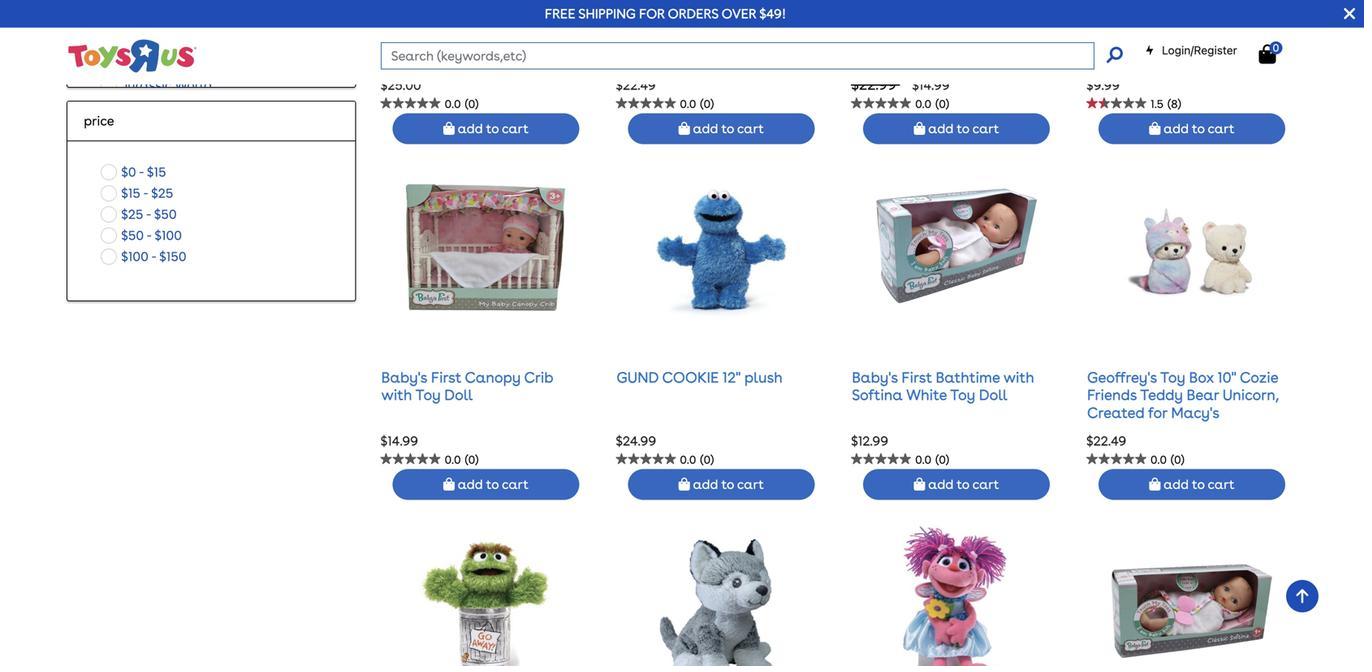 Task type: vqa. For each thing, say whether or not it's contained in the screenshot.
the leftmost our
no



Task type: describe. For each thing, give the bounding box(es) containing it.
canopy
[[465, 369, 521, 386]]

geoffrey's toy box
[[121, 14, 234, 29]]

to for pinkfong baby shark official - 8" fin friend plush baby shark - wowwee
[[1193, 121, 1206, 137]]

orders
[[668, 6, 719, 22]]

geoffrey's toy box 10" golden labrador puppy dog toy, created for macy's link
[[617, 13, 820, 66]]

geoffrey's for geoffrey's toy box 10" golden labrador puppy dog toy, created for macy's
[[617, 13, 687, 31]]

- down fin on the top right of the page
[[1132, 48, 1137, 66]]

$100 - $150
[[121, 248, 187, 264]]

10" for unicorn,
[[1218, 369, 1237, 386]]

jurassic world
[[121, 77, 212, 93]]

add to cart button for baby's first canopy crib with toy doll
[[393, 469, 580, 500]]

gund cookie 12" plush image
[[655, 169, 789, 332]]

- for $100
[[147, 227, 152, 243]]

0 horizontal spatial $100
[[121, 248, 148, 264]]

white
[[907, 386, 947, 404]]

baby's first bathtime with softina white toy doll
[[852, 369, 1035, 404]]

to for geoffrey's toy box 10" cozie friends teddy bear unicorn, created for macy's
[[1193, 477, 1206, 492]]

puppy
[[686, 31, 730, 48]]

$0
[[121, 164, 136, 180]]

- left '8"'
[[1088, 31, 1093, 48]]

login/register
[[1163, 43, 1238, 57]]

add to cart button for pioupiou 30" giant plush unicorn stuffed animal
[[864, 113, 1051, 144]]

unicorn,
[[1224, 386, 1280, 404]]

cart for gund cookie 12" plush
[[738, 477, 764, 492]]

add for pinkfong baby shark official - 8" fin friend plush baby shark - wowwee
[[1164, 121, 1190, 137]]

1 horizontal spatial baby
[[1227, 31, 1263, 48]]

add to cart button for baby's first bathtime with softina white toy doll
[[864, 469, 1051, 500]]

geoffrey's toy box 10" cozie friends teddy bear unicorn, created for macy's
[[1088, 369, 1280, 422]]

$12.99
[[852, 433, 889, 449]]

$0 - $15
[[121, 164, 166, 180]]

geoffrey's toy box 10" golden labrador puppy dog toy, created for macy's
[[617, 13, 820, 66]]

gund button
[[96, 53, 159, 75]]

add to cart for pioupiou 30" giant plush unicorn stuffed animal
[[926, 121, 1000, 137]]

pinkfong baby shark official - 8" fin friend plush baby shark - wowwee link
[[1088, 13, 1288, 66]]

0 horizontal spatial baby
[[1152, 13, 1188, 31]]

$24.99
[[616, 433, 657, 449]]

baby's for softina
[[852, 369, 898, 386]]

shopping bag image for pioupiou 30" giant plush unicorn stuffed animal
[[914, 122, 926, 135]]

toy,
[[765, 31, 793, 48]]

to for pioupiou 30" giant plush unicorn stuffed animal
[[957, 121, 970, 137]]

$25 inside $15 - $25 button
[[151, 185, 173, 201]]

cozie
[[1241, 369, 1279, 386]]

plush
[[745, 369, 783, 386]]

1.5
[[1151, 97, 1164, 111]]

gund®
[[382, 13, 431, 31]]

to for baby's first bathtime with softina white toy doll
[[957, 477, 970, 492]]

0 horizontal spatial $14.99
[[381, 433, 418, 449]]

add to cart button for geoffrey's toy box 10" cozie friends teddy bear unicorn, created for macy's
[[1099, 469, 1286, 500]]

(0) for geoffrey's toy box 10" cozie friends teddy bear unicorn, created for macy's
[[1172, 453, 1185, 467]]

doll inside baby's first canopy crib with toy doll
[[445, 386, 473, 404]]

0.0 for baby's first canopy crib with toy doll
[[445, 453, 461, 467]]

world
[[175, 77, 212, 93]]

$49!
[[760, 6, 787, 22]]

baby's first  canopy crib with toy doll image
[[405, 169, 568, 332]]

0 vertical spatial $22.49
[[616, 77, 656, 93]]

$25 inside $25 - $50 button
[[121, 206, 143, 222]]

- for $25
[[143, 185, 148, 201]]

1 horizontal spatial shark
[[1192, 13, 1232, 31]]

shipping
[[579, 6, 636, 22]]

geoffrey's toy box 10" cozie friends teddy bear unicorn, created for macy's link
[[1088, 369, 1280, 422]]

(8)
[[1168, 97, 1182, 111]]

$25.00
[[381, 77, 421, 93]]

first for toy
[[431, 369, 462, 386]]

pioupiou
[[852, 13, 911, 31]]

$100 - $150 button
[[96, 246, 191, 267]]

$15 - $25
[[121, 185, 173, 201]]

price
[[84, 113, 114, 129]]

0.0 (0) for gund cookie 12" plush
[[680, 453, 714, 467]]

softina
[[852, 386, 903, 404]]

login/register button
[[1146, 42, 1238, 58]]

first for white
[[902, 369, 933, 386]]

created for friends
[[1088, 404, 1145, 422]]

street
[[502, 13, 543, 31]]

for
[[640, 6, 665, 22]]

(0) for baby's first canopy crib with toy doll
[[465, 453, 479, 467]]

$15 - $25 button
[[96, 183, 178, 204]]

baby's first canopy crib with toy doll link
[[382, 369, 554, 404]]

box for geoffrey's toy box 10" cozie friends teddy bear unicorn, created for macy's
[[1190, 369, 1215, 386]]

add to cart for baby's first canopy crib with toy doll
[[455, 477, 529, 492]]

$22.99
[[852, 76, 900, 93]]

labrador
[[617, 31, 682, 48]]

0 link
[[1260, 41, 1293, 65]]

fin
[[1115, 31, 1135, 48]]

baby's for with
[[382, 369, 428, 386]]

0.0 (0) for pioupiou 30" giant plush unicorn stuffed animal
[[916, 97, 950, 111]]

baby's first canopy crib with toy doll
[[382, 369, 554, 404]]

30"
[[915, 13, 937, 31]]

add to cart for baby's first bathtime with softina white toy doll
[[926, 477, 1000, 492]]

toy inside baby's first canopy crib with toy doll
[[416, 386, 441, 404]]

gund® seasame street elmo doll link
[[382, 13, 582, 48]]

golden
[[770, 13, 820, 31]]

close button image
[[1345, 5, 1356, 23]]

cart for pinkfong baby shark official - 8" fin friend plush baby shark - wowwee
[[1209, 121, 1235, 137]]

geoffrey's for geoffrey's toy box 10" cozie friends teddy bear unicorn, created for macy's
[[1088, 369, 1158, 386]]

doll inside gund® seasame street elmo doll
[[382, 31, 410, 48]]

giant
[[940, 13, 980, 31]]

animal
[[962, 31, 1013, 48]]

gund cookie 12" plush
[[617, 369, 783, 386]]

bear
[[1187, 386, 1220, 404]]

$25 - $50 button
[[96, 204, 182, 225]]

- for $15
[[139, 164, 144, 180]]

0
[[1274, 41, 1280, 54]]

geoffrey's for geoffrey's toy box
[[121, 14, 183, 29]]

free
[[545, 6, 576, 22]]

doll inside baby's first bathtime with softina white toy doll
[[980, 386, 1008, 404]]

12"
[[723, 369, 741, 386]]

for for teddy
[[1149, 404, 1168, 422]]

free shipping for orders over $49!
[[545, 6, 787, 22]]

elmo
[[547, 13, 582, 31]]

(0) for baby's first bathtime with softina white toy doll
[[936, 453, 950, 467]]

pinkfong baby shark official - 8" fin friend plush baby shark - wowwee
[[1088, 13, 1288, 66]]

8"
[[1097, 31, 1111, 48]]

plush inside the pioupiou 30" giant plush unicorn stuffed animal
[[983, 13, 1021, 31]]

friends
[[1088, 386, 1138, 404]]

1.5 (8)
[[1151, 97, 1182, 111]]

Enter Keyword or Item No. search field
[[381, 42, 1095, 69]]

box for geoffrey's toy box
[[212, 14, 234, 29]]

to for gund cookie 12" plush
[[722, 477, 735, 492]]

baby's first bathtime with softina white toy doll image
[[876, 169, 1039, 332]]

$150
[[159, 248, 187, 264]]

add for gund cookie 12" plush
[[693, 477, 719, 492]]

0.0 for pioupiou 30" giant plush unicorn stuffed animal
[[916, 97, 932, 111]]

plush inside pinkfong baby shark official - 8" fin friend plush baby shark - wowwee
[[1185, 31, 1223, 48]]

0.0 (0) for baby's first bathtime with softina white toy doll
[[916, 453, 950, 467]]

jurassic
[[121, 77, 172, 93]]

cookie
[[663, 369, 719, 386]]



Task type: locate. For each thing, give the bounding box(es) containing it.
for inside geoffrey's toy box 10" golden labrador puppy dog toy, created for macy's
[[678, 48, 697, 66]]

cart for geoffrey's toy box 10" cozie friends teddy bear unicorn, created for macy's
[[1209, 477, 1235, 492]]

baby
[[1152, 13, 1188, 31], [1227, 31, 1263, 48]]

stuffed
[[909, 31, 959, 48]]

to for baby's first canopy crib with toy doll
[[486, 477, 499, 492]]

$25
[[151, 185, 173, 201], [121, 206, 143, 222]]

0 horizontal spatial macy's
[[701, 48, 749, 66]]

10" inside geoffrey's toy box 10" cozie friends teddy bear unicorn, created for macy's
[[1218, 369, 1237, 386]]

shopping bag image for baby's first canopy crib with toy doll
[[444, 478, 455, 491]]

doll
[[382, 31, 410, 48], [445, 386, 473, 404], [980, 386, 1008, 404]]

pioupiou 20" kodi the plush adorable husky dog stuffed animal image
[[640, 524, 803, 666]]

gund® seasame street elmo doll
[[382, 13, 582, 48]]

0 horizontal spatial for
[[678, 48, 697, 66]]

$15
[[147, 164, 166, 180], [121, 185, 140, 201]]

1 horizontal spatial $22.49
[[1087, 433, 1127, 449]]

1 horizontal spatial first
[[902, 369, 933, 386]]

$25 - $50
[[121, 206, 177, 222]]

for
[[678, 48, 697, 66], [1149, 404, 1168, 422]]

baby's first bathtime with softina white toy doll link
[[852, 369, 1035, 404]]

1 horizontal spatial box
[[719, 13, 744, 31]]

box up world
[[212, 14, 234, 29]]

add to cart for pinkfong baby shark official - 8" fin friend plush baby shark - wowwee
[[1161, 121, 1235, 137]]

doll down canopy
[[445, 386, 473, 404]]

plush up wowwee
[[1185, 31, 1223, 48]]

0 horizontal spatial $22.49
[[616, 77, 656, 93]]

first left canopy
[[431, 369, 462, 386]]

0 horizontal spatial $25
[[121, 206, 143, 222]]

teddy
[[1141, 386, 1184, 404]]

$50 up $50 - $100
[[154, 206, 177, 222]]

1 vertical spatial shark
[[1088, 48, 1128, 66]]

pioupiou 30" giant plush unicorn stuffed animal link
[[852, 13, 1021, 48]]

- for $150
[[151, 248, 156, 264]]

box inside geoffrey's toy box 10" cozie friends teddy bear unicorn, created for macy's
[[1190, 369, 1215, 386]]

geoffrey's up friends
[[1088, 369, 1158, 386]]

add for baby's first canopy crib with toy doll
[[458, 477, 483, 492]]

$50 down $25 - $50 button
[[121, 227, 144, 243]]

shopping bag image for pinkfong baby shark official - 8" fin friend plush baby shark - wowwee
[[1150, 122, 1161, 135]]

gund cookie 12" plush link
[[617, 369, 783, 386]]

shopping bag image
[[1260, 44, 1277, 64], [914, 122, 926, 135], [1150, 122, 1161, 135], [1150, 478, 1161, 491]]

box inside geoffrey's toy box 10" golden labrador puppy dog toy, created for macy's
[[719, 13, 744, 31]]

1 vertical spatial for
[[1149, 404, 1168, 422]]

0 horizontal spatial with
[[382, 386, 412, 404]]

(0)
[[465, 97, 479, 111], [701, 97, 714, 111], [936, 97, 950, 111], [465, 453, 479, 467], [701, 453, 714, 467], [936, 453, 950, 467], [1172, 453, 1185, 467]]

toy for geoffrey's toy box
[[186, 14, 209, 29]]

- down $25 - $50
[[147, 227, 152, 243]]

for for puppy
[[678, 48, 697, 66]]

$15 down $0 - $15 button on the left top of the page
[[121, 185, 140, 201]]

goldberger button
[[96, 32, 196, 53]]

0 vertical spatial $25
[[151, 185, 173, 201]]

geoffrey's toy box button
[[96, 11, 239, 32]]

baby up friend
[[1152, 13, 1188, 31]]

1 vertical spatial 10"
[[1218, 369, 1237, 386]]

$22.49 down friends
[[1087, 433, 1127, 449]]

1 horizontal spatial 10"
[[1218, 369, 1237, 386]]

0 horizontal spatial $15
[[121, 185, 140, 201]]

$25 down $15 - $25 button
[[121, 206, 143, 222]]

1 horizontal spatial $50
[[154, 206, 177, 222]]

1 horizontal spatial $100
[[155, 227, 182, 243]]

macy's for bear
[[1172, 404, 1220, 422]]

for down teddy
[[1149, 404, 1168, 422]]

created
[[617, 48, 674, 66], [1088, 404, 1145, 422]]

bathtime
[[936, 369, 1001, 386]]

add for pioupiou 30" giant plush unicorn stuffed animal
[[929, 121, 954, 137]]

box inside button
[[212, 14, 234, 29]]

1 horizontal spatial $25
[[151, 185, 173, 201]]

first inside baby's first bathtime with softina white toy doll
[[902, 369, 933, 386]]

1 vertical spatial $100
[[121, 248, 148, 264]]

0.0 (0) for baby's first canopy crib with toy doll
[[445, 453, 479, 467]]

toy for geoffrey's toy box 10" golden labrador puppy dog toy, created for macy's
[[690, 13, 715, 31]]

doll down bathtime
[[980, 386, 1008, 404]]

add to cart
[[455, 121, 529, 137], [690, 121, 764, 137], [926, 121, 1000, 137], [1161, 121, 1235, 137], [455, 477, 529, 492], [690, 477, 764, 492], [926, 477, 1000, 492], [1161, 477, 1235, 492]]

0 horizontal spatial 10"
[[747, 13, 766, 31]]

0 vertical spatial $15
[[147, 164, 166, 180]]

10"
[[747, 13, 766, 31], [1218, 369, 1237, 386]]

toy inside baby's first bathtime with softina white toy doll
[[951, 386, 976, 404]]

0 vertical spatial macy's
[[701, 48, 749, 66]]

$0 - $15 button
[[96, 162, 171, 183]]

toy inside geoffrey's toy box 10" golden labrador puppy dog toy, created for macy's
[[690, 13, 715, 31]]

1 vertical spatial $15
[[121, 185, 140, 201]]

add for baby's first bathtime with softina white toy doll
[[929, 477, 954, 492]]

0.0 for gund cookie 12" plush
[[680, 453, 697, 467]]

doll down gund®
[[382, 31, 410, 48]]

1 horizontal spatial $14.99
[[913, 77, 950, 93]]

1 horizontal spatial baby's
[[852, 369, 898, 386]]

jurassic world button
[[96, 75, 217, 96]]

10" up 'unicorn,' at right
[[1218, 369, 1237, 386]]

0 vertical spatial $14.99
[[913, 77, 950, 93]]

0 horizontal spatial box
[[212, 14, 234, 29]]

baby's inside baby's first canopy crib with toy doll
[[382, 369, 428, 386]]

$50 - $100
[[121, 227, 182, 243]]

baby down official
[[1227, 31, 1263, 48]]

1 horizontal spatial $15
[[147, 164, 166, 180]]

geoffrey's toy box 10" cozie friends teddy bear unicorn, created for macy's image
[[1126, 169, 1259, 332]]

1 vertical spatial $22.49
[[1087, 433, 1127, 449]]

box up bear
[[1190, 369, 1215, 386]]

goldberger
[[121, 35, 191, 51]]

with inside baby's first bathtime with softina white toy doll
[[1004, 369, 1035, 386]]

$50
[[154, 206, 177, 222], [121, 227, 144, 243]]

toy for geoffrey's toy box 10" cozie friends teddy bear unicorn, created for macy's
[[1161, 369, 1186, 386]]

shark up login/register
[[1192, 13, 1232, 31]]

with
[[1004, 369, 1035, 386], [382, 386, 412, 404]]

shopping bag image for geoffrey's toy box 10" cozie friends teddy bear unicorn, created for macy's
[[1150, 478, 1161, 491]]

macy's down bear
[[1172, 404, 1220, 422]]

0 horizontal spatial first
[[431, 369, 462, 386]]

0 horizontal spatial $50
[[121, 227, 144, 243]]

created down friends
[[1088, 404, 1145, 422]]

$50 - $100 button
[[96, 225, 187, 246]]

free shipping for orders over $49! link
[[545, 6, 787, 22]]

- down $0 - $15
[[143, 185, 148, 201]]

to
[[486, 121, 499, 137], [722, 121, 735, 137], [957, 121, 970, 137], [1193, 121, 1206, 137], [486, 477, 499, 492], [722, 477, 735, 492], [957, 477, 970, 492], [1193, 477, 1206, 492]]

$25 up $25 - $50
[[151, 185, 173, 201]]

add to cart button for pinkfong baby shark official - 8" fin friend plush baby shark - wowwee
[[1099, 113, 1286, 144]]

box up dog
[[719, 13, 744, 31]]

0 horizontal spatial created
[[617, 48, 674, 66]]

crib
[[524, 369, 554, 386]]

created down the labrador
[[617, 48, 674, 66]]

shopping bag image for gund cookie 12" plush
[[679, 478, 690, 491]]

geoffrey's inside geoffrey's toy box 10" cozie friends teddy bear unicorn, created for macy's
[[1088, 369, 1158, 386]]

1 horizontal spatial for
[[1149, 404, 1168, 422]]

0 vertical spatial $100
[[155, 227, 182, 243]]

toy
[[690, 13, 715, 31], [186, 14, 209, 29], [1161, 369, 1186, 386], [416, 386, 441, 404], [951, 386, 976, 404]]

over
[[722, 6, 757, 22]]

0.0 (0) for geoffrey's toy box 10" cozie friends teddy bear unicorn, created for macy's
[[1151, 453, 1185, 467]]

box for geoffrey's toy box 10" golden labrador puppy dog toy, created for macy's
[[719, 13, 744, 31]]

for inside geoffrey's toy box 10" cozie friends teddy bear unicorn, created for macy's
[[1149, 404, 1168, 422]]

1 vertical spatial $14.99
[[381, 433, 418, 449]]

0 vertical spatial for
[[678, 48, 697, 66]]

(0) for pioupiou 30" giant plush unicorn stuffed animal
[[936, 97, 950, 111]]

gund sesame street oscar the grouch 10" plush image
[[419, 524, 553, 666]]

shopping bag image for baby's first bathtime with softina white toy doll
[[914, 478, 926, 491]]

1 horizontal spatial created
[[1088, 404, 1145, 422]]

0.0 for geoffrey's toy box 10" cozie friends teddy bear unicorn, created for macy's
[[1151, 453, 1168, 467]]

macy's inside geoffrey's toy box 10" golden labrador puppy dog toy, created for macy's
[[701, 48, 749, 66]]

geoffrey's
[[617, 13, 687, 31], [121, 14, 183, 29], [1088, 369, 1158, 386]]

0 vertical spatial 10"
[[747, 13, 766, 31]]

add to cart button
[[393, 113, 580, 144], [628, 113, 815, 144], [864, 113, 1051, 144], [1099, 113, 1286, 144], [393, 469, 580, 500], [628, 469, 815, 500], [864, 469, 1051, 500], [1099, 469, 1286, 500]]

$22.49 down the labrador
[[616, 77, 656, 93]]

created inside geoffrey's toy box 10" cozie friends teddy bear unicorn, created for macy's
[[1088, 404, 1145, 422]]

pinkfong
[[1088, 13, 1148, 31]]

cart for baby's first canopy crib with toy doll
[[502, 477, 529, 492]]

2 first from the left
[[902, 369, 933, 386]]

1 vertical spatial created
[[1088, 404, 1145, 422]]

macy's for dog
[[701, 48, 749, 66]]

- for $50
[[146, 206, 151, 222]]

0 horizontal spatial baby's
[[382, 369, 428, 386]]

cart for baby's first bathtime with softina white toy doll
[[973, 477, 1000, 492]]

pioupiou 30" giant plush unicorn stuffed animal
[[852, 13, 1021, 48]]

$50 inside $25 - $50 button
[[154, 206, 177, 222]]

baby's inside baby's first bathtime with softina white toy doll
[[852, 369, 898, 386]]

1 horizontal spatial with
[[1004, 369, 1035, 386]]

0.0
[[445, 97, 461, 111], [680, 97, 697, 111], [916, 97, 932, 111], [445, 453, 461, 467], [680, 453, 697, 467], [916, 453, 932, 467], [1151, 453, 1168, 467]]

price element
[[84, 111, 339, 131]]

shopping bag image inside 0 link
[[1260, 44, 1277, 64]]

$22.49
[[616, 77, 656, 93], [1087, 433, 1127, 449]]

toy inside geoffrey's toy box 10" cozie friends teddy bear unicorn, created for macy's
[[1161, 369, 1186, 386]]

(0) for gund cookie 12" plush
[[701, 453, 714, 467]]

macy's down puppy at the top
[[701, 48, 749, 66]]

geoffrey's inside button
[[121, 14, 183, 29]]

1 first from the left
[[431, 369, 462, 386]]

0 horizontal spatial doll
[[382, 31, 410, 48]]

1 vertical spatial $50
[[121, 227, 144, 243]]

with inside baby's first canopy crib with toy doll
[[382, 386, 412, 404]]

10" up dog
[[747, 13, 766, 31]]

0 vertical spatial shark
[[1192, 13, 1232, 31]]

1 horizontal spatial plush
[[1185, 31, 1223, 48]]

gund
[[121, 56, 154, 72]]

0 horizontal spatial plush
[[983, 13, 1021, 31]]

- down $15 - $25
[[146, 206, 151, 222]]

first up white
[[902, 369, 933, 386]]

plush up animal
[[983, 13, 1021, 31]]

add to cart for gund cookie 12" plush
[[690, 477, 764, 492]]

gund
[[617, 369, 659, 386]]

add to cart for geoffrey's toy box 10" cozie friends teddy bear unicorn, created for macy's
[[1161, 477, 1235, 492]]

2 horizontal spatial geoffrey's
[[1088, 369, 1158, 386]]

0 vertical spatial created
[[617, 48, 674, 66]]

dog
[[733, 31, 762, 48]]

box
[[719, 13, 744, 31], [212, 14, 234, 29], [1190, 369, 1215, 386]]

geoffrey's up the labrador
[[617, 13, 687, 31]]

None search field
[[381, 42, 1124, 69]]

0 vertical spatial $50
[[154, 206, 177, 222]]

- right $0
[[139, 164, 144, 180]]

gund abby 11" flowers image
[[890, 524, 1024, 666]]

$100 down the $50 - $100 button
[[121, 248, 148, 264]]

0 horizontal spatial geoffrey's
[[121, 14, 183, 29]]

official
[[1235, 13, 1288, 31]]

10" inside geoffrey's toy box 10" golden labrador puppy dog toy, created for macy's
[[747, 13, 766, 31]]

$50 inside the $50 - $100 button
[[121, 227, 144, 243]]

$9.99
[[1087, 77, 1120, 93]]

macy's inside geoffrey's toy box 10" cozie friends teddy bear unicorn, created for macy's
[[1172, 404, 1220, 422]]

1 vertical spatial $25
[[121, 206, 143, 222]]

shark
[[1192, 13, 1232, 31], [1088, 48, 1128, 66]]

add to cart button for gund cookie 12" plush
[[628, 469, 815, 500]]

shopping bag image
[[444, 122, 455, 135], [679, 122, 690, 135], [444, 478, 455, 491], [679, 478, 690, 491], [914, 478, 926, 491]]

add
[[458, 121, 483, 137], [693, 121, 719, 137], [929, 121, 954, 137], [1164, 121, 1190, 137], [458, 477, 483, 492], [693, 477, 719, 492], [929, 477, 954, 492], [1164, 477, 1190, 492]]

$15 up $15 - $25
[[147, 164, 166, 180]]

shark down '8"'
[[1088, 48, 1128, 66]]

geoffrey's up goldberger
[[121, 14, 183, 29]]

$100 up $150
[[155, 227, 182, 243]]

1 horizontal spatial doll
[[445, 386, 473, 404]]

10" for toy,
[[747, 13, 766, 31]]

2 horizontal spatial box
[[1190, 369, 1215, 386]]

0.0 for baby's first bathtime with softina white toy doll
[[916, 453, 932, 467]]

-
[[1088, 31, 1093, 48], [1132, 48, 1137, 66], [139, 164, 144, 180], [143, 185, 148, 201], [146, 206, 151, 222], [147, 227, 152, 243], [151, 248, 156, 264]]

1 baby's from the left
[[382, 369, 428, 386]]

cart for pioupiou 30" giant plush unicorn stuffed animal
[[973, 121, 1000, 137]]

created for labrador
[[617, 48, 674, 66]]

2 baby's from the left
[[852, 369, 898, 386]]

- left $150
[[151, 248, 156, 264]]

toy inside button
[[186, 14, 209, 29]]

friend
[[1139, 31, 1182, 48]]

wowwee
[[1140, 48, 1205, 66]]

unicorn
[[852, 31, 905, 48]]

geoffrey's inside geoffrey's toy box 10" golden labrador puppy dog toy, created for macy's
[[617, 13, 687, 31]]

created inside geoffrey's toy box 10" golden labrador puppy dog toy, created for macy's
[[617, 48, 674, 66]]

seasame
[[434, 13, 498, 31]]

1 vertical spatial macy's
[[1172, 404, 1220, 422]]

goldberger doll baby's first 9" bathtime baby softina image
[[1111, 524, 1274, 666]]

first inside baby's first canopy crib with toy doll
[[431, 369, 462, 386]]

1 horizontal spatial macy's
[[1172, 404, 1220, 422]]

1 horizontal spatial geoffrey's
[[617, 13, 687, 31]]

0 horizontal spatial shark
[[1088, 48, 1128, 66]]

toys r us image
[[67, 38, 197, 74]]

for down puppy at the top
[[678, 48, 697, 66]]

2 horizontal spatial doll
[[980, 386, 1008, 404]]

add for geoffrey's toy box 10" cozie friends teddy bear unicorn, created for macy's
[[1164, 477, 1190, 492]]



